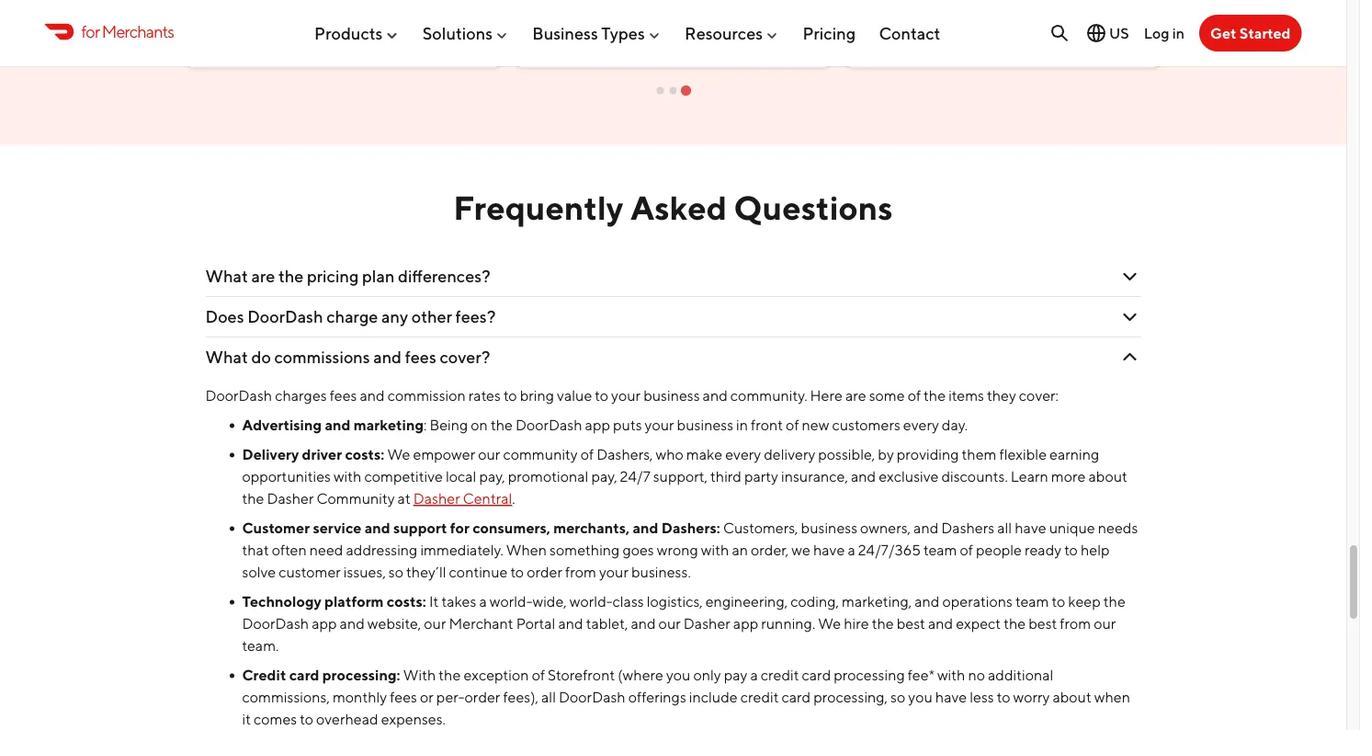 Task type: describe. For each thing, give the bounding box(es) containing it.
customer
[[279, 564, 341, 581]]

opportunities
[[242, 468, 331, 486]]

1 horizontal spatial dasher
[[414, 490, 460, 508]]

with inside with the exception of storefront (where you only pay a credit card processing fee* with no additional commissions, monthly fees or per-order fees), all doordash offerings include credit card processing, so you have less to worry about when it comes to overhead expenses.
[[938, 667, 966, 684]]

the inside with the exception of storefront (where you only pay a credit card processing fee* with no additional commissions, monthly fees or per-order fees), all doordash offerings include credit card processing, so you have less to worry about when it comes to overhead expenses.
[[439, 667, 461, 684]]

possible,
[[819, 446, 876, 464]]

and up addressing
[[365, 520, 391, 537]]

and left expect
[[929, 615, 954, 633]]

charges
[[275, 387, 327, 405]]

.
[[512, 490, 516, 508]]

solve
[[242, 564, 276, 581]]

and down any
[[373, 348, 402, 367]]

or
[[420, 689, 434, 706]]

to down the unique
[[1065, 542, 1078, 559]]

here
[[811, 387, 843, 405]]

refer a restaurant link
[[216, 2, 361, 39]]

advertising
[[242, 417, 322, 434]]

costs: for platform
[[387, 593, 426, 611]]

that
[[242, 542, 269, 559]]

so inside customers, business owners, and dashers all have unique needs that often need addressing immediately. when something goes wrong with an order, we have a 24/7/365 team of people ready to help solve customer issues, so they'll continue to order from your business.
[[389, 564, 404, 581]]

issues,
[[344, 564, 386, 581]]

we inside the it takes a world-wide, world-class logistics, engineering, coding, marketing, and operations team to keep the doordash app and website, our merchant portal and tablet, and our dasher app running. we hire the best and expect the best from our team.
[[819, 615, 842, 633]]

of right some on the bottom right of the page
[[908, 387, 921, 405]]

of inside we empower our community of dashers, who make every delivery possible, by providing them flexible earning opportunities with competitive local pay, promotional pay, 24/7 support, third party insurance, and exclusive discounts. learn more about the dasher community at
[[581, 446, 594, 464]]

items
[[949, 387, 985, 405]]

ready
[[1025, 542, 1062, 559]]

fee*
[[908, 667, 935, 684]]

a inside region
[[268, 12, 276, 29]]

operations
[[943, 593, 1013, 611]]

who
[[656, 446, 684, 464]]

consumers,
[[473, 520, 551, 537]]

being
[[430, 417, 468, 434]]

storefront
[[548, 667, 615, 684]]

access opportunity, capital, and community region
[[0, 0, 1168, 98]]

card left the processing,
[[782, 689, 811, 706]]

customer service and support for consumers, merchants, and dashers:
[[242, 520, 724, 537]]

to right rates
[[504, 387, 517, 405]]

of inside customers, business owners, and dashers all have unique needs that often need addressing immediately. when something goes wrong with an order, we have a 24/7/365 team of people ready to help solve customer issues, so they'll continue to order from your business.
[[960, 542, 974, 559]]

per-
[[437, 689, 465, 706]]

doordash up community
[[516, 417, 583, 434]]

to inside the it takes a world-wide, world-class logistics, engineering, coding, marketing, and operations team to keep the doordash app and website, our merchant portal and tablet, and our dasher app running. we hire the best and expect the best from our team.
[[1052, 593, 1066, 611]]

customer
[[242, 520, 310, 537]]

of left new
[[786, 417, 800, 434]]

doordash inside the it takes a world-wide, world-class logistics, engineering, coding, marketing, and operations team to keep the doordash app and website, our merchant portal and tablet, and our dasher app running. we hire the best and expect the best from our team.
[[242, 615, 309, 633]]

more inside access opportunity, capital, and community region
[[599, 12, 634, 29]]

fees inside with the exception of storefront (where you only pay a credit card processing fee* with no additional commissions, monthly fees or per-order fees), all doordash offerings include credit card processing, so you have less to worry about when it comes to overhead expenses.
[[390, 689, 417, 706]]

business types link
[[533, 16, 662, 50]]

log in link
[[1144, 24, 1185, 42]]

24/7/365
[[859, 542, 921, 559]]

marketing,
[[842, 593, 912, 611]]

advertising and marketing : being on the doordash app puts your business in front of new customers every day.
[[242, 417, 968, 434]]

goes
[[623, 542, 654, 559]]

puts
[[613, 417, 642, 434]]

about inside with the exception of storefront (where you only pay a credit card processing fee* with no additional commissions, monthly fees or per-order fees), all doordash offerings include credit card processing, so you have less to worry about when it comes to overhead expenses.
[[1053, 689, 1092, 706]]

merchant
[[449, 615, 514, 633]]

refer a restaurant
[[227, 12, 350, 29]]

started
[[1240, 24, 1291, 42]]

service
[[313, 520, 362, 537]]

business inside customers, business owners, and dashers all have unique needs that often need addressing immediately. when something goes wrong with an order, we have a 24/7/365 team of people ready to help solve customer issues, so they'll continue to order from your business.
[[801, 520, 858, 537]]

earning
[[1050, 446, 1100, 464]]

engineering,
[[706, 593, 788, 611]]

frequently asked questions
[[454, 189, 893, 228]]

processing:
[[323, 667, 401, 684]]

business for in
[[677, 417, 734, 434]]

no
[[969, 667, 986, 684]]

fees?
[[456, 307, 496, 327]]

order inside customers, business owners, and dashers all have unique needs that often need addressing immediately. when something goes wrong with an order, we have a 24/7/365 team of people ready to help solve customer issues, so they'll continue to order from your business.
[[527, 564, 563, 581]]

dashers,
[[597, 446, 653, 464]]

addressing
[[346, 542, 418, 559]]

0 vertical spatial for
[[81, 21, 99, 41]]

merchants
[[102, 21, 174, 41]]

for merchants
[[81, 21, 174, 41]]

make
[[687, 446, 723, 464]]

0 horizontal spatial in
[[737, 417, 749, 434]]

solutions
[[423, 23, 493, 43]]

we
[[792, 542, 811, 559]]

some
[[870, 387, 905, 405]]

doordash charges fees and commission rates to bring value to your business and community. here are some of the items they cover:
[[206, 387, 1059, 405]]

keep
[[1069, 593, 1101, 611]]

technology
[[242, 593, 322, 611]]

other
[[412, 307, 452, 327]]

the right keep
[[1104, 593, 1126, 611]]

technology platform costs:
[[242, 593, 429, 611]]

and up "goes"
[[633, 520, 659, 537]]

cover:
[[1020, 387, 1059, 405]]

all inside customers, business owners, and dashers all have unique needs that often need addressing immediately. when something goes wrong with an order, we have a 24/7/365 team of people ready to help solve customer issues, so they'll continue to order from your business.
[[998, 520, 1013, 537]]

a inside with the exception of storefront (where you only pay a credit card processing fee* with no additional commissions, monthly fees or per-order fees), all doordash offerings include credit card processing, so you have less to worry about when it comes to overhead expenses.
[[751, 667, 758, 684]]

class
[[613, 593, 644, 611]]

front
[[751, 417, 783, 434]]

what do commissions and fees cover?
[[206, 348, 490, 367]]

frequently
[[454, 189, 624, 228]]

plan
[[362, 267, 395, 287]]

credit
[[242, 667, 286, 684]]

0 vertical spatial are
[[251, 267, 275, 287]]

with inside customers, business owners, and dashers all have unique needs that often need addressing immediately. when something goes wrong with an order, we have a 24/7/365 team of people ready to help solve customer issues, so they'll continue to order from your business.
[[701, 542, 729, 559]]

contact link
[[879, 16, 941, 50]]

marketing
[[354, 417, 424, 434]]

when
[[1095, 689, 1131, 706]]

often
[[272, 542, 307, 559]]

1 horizontal spatial every
[[904, 417, 940, 434]]

card up the processing,
[[802, 667, 831, 684]]

about the council link
[[875, 2, 1023, 39]]

worry
[[1014, 689, 1050, 706]]

dasher inside we empower our community of dashers, who make every delivery possible, by providing them flexible earning opportunities with competitive local pay, promotional pay, 24/7 support, third party insurance, and exclusive discounts. learn more about the dasher community at
[[267, 490, 314, 508]]

delivery driver costs:
[[242, 446, 388, 464]]

1 horizontal spatial for
[[450, 520, 470, 537]]

doordash inside with the exception of storefront (where you only pay a credit card processing fee* with no additional commissions, monthly fees or per-order fees), all doordash offerings include credit card processing, so you have less to worry about when it comes to overhead expenses.
[[559, 689, 626, 706]]

log in
[[1144, 24, 1185, 42]]

and down "class"
[[631, 615, 656, 633]]

from for order
[[565, 564, 597, 581]]

promotional
[[508, 468, 589, 486]]

additional
[[988, 667, 1054, 684]]

the down marketing,
[[872, 615, 894, 633]]

learn inside we empower our community of dashers, who make every delivery possible, by providing them flexible earning opportunities with competitive local pay, promotional pay, 24/7 support, third party insurance, and exclusive discounts. learn more about the dasher community at
[[1011, 468, 1049, 486]]

cover?
[[440, 348, 490, 367]]

team.
[[242, 637, 279, 655]]

all inside with the exception of storefront (where you only pay a credit card processing fee* with no additional commissions, monthly fees or per-order fees), all doordash offerings include credit card processing, so you have less to worry about when it comes to overhead expenses.
[[542, 689, 556, 706]]

team inside the it takes a world-wide, world-class logistics, engineering, coding, marketing, and operations team to keep the doordash app and website, our merchant portal and tablet, and our dasher app running. we hire the best and expect the best from our team.
[[1016, 593, 1050, 611]]

they'll
[[406, 564, 446, 581]]

2 best from the left
[[1029, 615, 1058, 633]]

website,
[[368, 615, 421, 633]]

1 horizontal spatial in
[[1173, 24, 1185, 42]]

chevron down image for what do commissions and fees cover?
[[1119, 347, 1142, 369]]

order inside with the exception of storefront (where you only pay a credit card processing fee* with no additional commissions, monthly fees or per-order fees), all doordash offerings include credit card processing, so you have less to worry about when it comes to overhead expenses.
[[465, 689, 501, 706]]

central
[[463, 490, 512, 508]]

dashers
[[942, 520, 995, 537]]

on
[[471, 417, 488, 434]]

with inside we empower our community of dashers, who make every delivery possible, by providing them flexible earning opportunities with competitive local pay, promotional pay, 24/7 support, third party insurance, and exclusive discounts. learn more about the dasher community at
[[334, 468, 362, 486]]

the inside access opportunity, capital, and community region
[[933, 12, 956, 29]]

1 world- from the left
[[490, 593, 533, 611]]

they
[[988, 387, 1017, 405]]

dasher inside the it takes a world-wide, world-class logistics, engineering, coding, marketing, and operations team to keep the doordash app and website, our merchant portal and tablet, and our dasher app running. we hire the best and expect the best from our team.
[[684, 615, 731, 633]]

exclusive
[[879, 468, 939, 486]]



Task type: vqa. For each thing, say whether or not it's contained in the screenshot.
There are no signup fees, subscription fees or service termination fees. The standard pricing structure is a flat delivery fee paid by the merchant. Any tips left by the customer will 100% be passed to the Dasher. Please fill out the
no



Task type: locate. For each thing, give the bounding box(es) containing it.
1 horizontal spatial with
[[701, 542, 729, 559]]

2 world- from the left
[[570, 593, 613, 611]]

third
[[711, 468, 742, 486]]

what up does
[[206, 267, 248, 287]]

to right value
[[595, 387, 609, 405]]

doordash
[[247, 307, 323, 327], [206, 387, 272, 405], [516, 417, 583, 434], [242, 615, 309, 633], [559, 689, 626, 706]]

our down the on
[[478, 446, 501, 464]]

costs: up the 'website,'
[[387, 593, 426, 611]]

2 horizontal spatial have
[[1015, 520, 1047, 537]]

1 horizontal spatial all
[[998, 520, 1013, 537]]

0 vertical spatial have
[[1015, 520, 1047, 537]]

all right fees),
[[542, 689, 556, 706]]

1 horizontal spatial learn
[[1011, 468, 1049, 486]]

2 pay, from the left
[[592, 468, 618, 486]]

to down when
[[511, 564, 524, 581]]

0 horizontal spatial from
[[565, 564, 597, 581]]

1 what from the top
[[206, 267, 248, 287]]

2 vertical spatial have
[[936, 689, 968, 706]]

and right marketing,
[[915, 593, 940, 611]]

1 horizontal spatial are
[[846, 387, 867, 405]]

every inside we empower our community of dashers, who make every delivery possible, by providing them flexible earning opportunities with competitive local pay, promotional pay, 24/7 support, third party insurance, and exclusive discounts. learn more about the dasher community at
[[726, 446, 761, 464]]

1 vertical spatial from
[[1060, 615, 1092, 633]]

0 horizontal spatial costs:
[[345, 446, 385, 464]]

our down logistics,
[[659, 615, 681, 633]]

1 vertical spatial what
[[206, 348, 248, 367]]

1 vertical spatial we
[[819, 615, 842, 633]]

so down the processing
[[891, 689, 906, 706]]

our
[[478, 446, 501, 464], [424, 615, 446, 633], [659, 615, 681, 633], [1094, 615, 1117, 633]]

only
[[694, 667, 722, 684]]

and
[[373, 348, 402, 367], [360, 387, 385, 405], [703, 387, 728, 405], [325, 417, 351, 434], [851, 468, 876, 486], [365, 520, 391, 537], [633, 520, 659, 537], [914, 520, 939, 537], [915, 593, 940, 611], [340, 615, 365, 633], [559, 615, 584, 633], [631, 615, 656, 633], [929, 615, 954, 633]]

delivery
[[242, 446, 299, 464]]

1 vertical spatial costs:
[[387, 593, 426, 611]]

0 vertical spatial from
[[565, 564, 597, 581]]

for left merchants
[[81, 21, 99, 41]]

2 vertical spatial fees
[[390, 689, 417, 706]]

the left pricing
[[278, 267, 304, 287]]

your up who
[[645, 417, 675, 434]]

doordash up 'do' at the left
[[247, 307, 323, 327]]

best up additional
[[1029, 615, 1058, 633]]

world- up portal
[[490, 593, 533, 611]]

0 horizontal spatial you
[[667, 667, 691, 684]]

wide,
[[533, 593, 567, 611]]

1 vertical spatial chevron down image
[[1119, 347, 1142, 369]]

1 vertical spatial for
[[450, 520, 470, 537]]

doordash down 'do' at the left
[[206, 387, 272, 405]]

empower
[[413, 446, 476, 464]]

so
[[389, 564, 404, 581], [891, 689, 906, 706]]

with the exception of storefront (where you only pay a credit card processing fee* with no additional commissions, monthly fees or per-order fees), all doordash offerings include credit card processing, so you have less to worry about when it comes to overhead expenses.
[[242, 667, 1131, 728]]

your for to
[[612, 387, 641, 405]]

and down wide,
[[559, 615, 584, 633]]

1 horizontal spatial we
[[819, 615, 842, 633]]

1 horizontal spatial app
[[585, 417, 611, 434]]

driver
[[302, 446, 342, 464]]

0 horizontal spatial pay,
[[480, 468, 505, 486]]

2 vertical spatial your
[[599, 564, 629, 581]]

1 horizontal spatial pay,
[[592, 468, 618, 486]]

customers,
[[724, 520, 799, 537]]

0 vertical spatial your
[[612, 387, 641, 405]]

1 horizontal spatial from
[[1060, 615, 1092, 633]]

1 vertical spatial have
[[814, 542, 845, 559]]

1 vertical spatial all
[[542, 689, 556, 706]]

our inside we empower our community of dashers, who make every delivery possible, by providing them flexible earning opportunities with competitive local pay, promotional pay, 24/7 support, third party insurance, and exclusive discounts. learn more about the dasher community at
[[478, 446, 501, 464]]

0 vertical spatial learn
[[556, 12, 596, 29]]

0 horizontal spatial have
[[814, 542, 845, 559]]

1 horizontal spatial have
[[936, 689, 968, 706]]

products
[[314, 23, 383, 43]]

needs
[[1099, 520, 1139, 537]]

so down addressing
[[389, 564, 404, 581]]

the up per-
[[439, 667, 461, 684]]

0 vertical spatial with
[[334, 468, 362, 486]]

and left "community."
[[703, 387, 728, 405]]

support
[[394, 520, 447, 537]]

0 vertical spatial in
[[1173, 24, 1185, 42]]

and up the driver
[[325, 417, 351, 434]]

1 horizontal spatial so
[[891, 689, 906, 706]]

coding,
[[791, 593, 839, 611]]

our down keep
[[1094, 615, 1117, 633]]

fees up commission
[[405, 348, 437, 367]]

the inside we empower our community of dashers, who make every delivery possible, by providing them flexible earning opportunities with competitive local pay, promotional pay, 24/7 support, third party insurance, and exclusive discounts. learn more about the dasher community at
[[242, 490, 264, 508]]

pay, down dashers,
[[592, 468, 618, 486]]

what
[[206, 267, 248, 287], [206, 348, 248, 367]]

we up competitive
[[388, 446, 411, 464]]

1 horizontal spatial order
[[527, 564, 563, 581]]

your inside customers, business owners, and dashers all have unique needs that often need addressing immediately. when something goes wrong with an order, we have a 24/7/365 team of people ready to help solve customer issues, so they'll continue to order from your business.
[[599, 564, 629, 581]]

from inside customers, business owners, and dashers all have unique needs that often need addressing immediately. when something goes wrong with an order, we have a 24/7/365 team of people ready to help solve customer issues, so they'll continue to order from your business.
[[565, 564, 597, 581]]

a inside customers, business owners, and dashers all have unique needs that often need addressing immediately. when something goes wrong with an order, we have a 24/7/365 team of people ready to help solve customer issues, so they'll continue to order from your business.
[[848, 542, 856, 559]]

about inside we empower our community of dashers, who make every delivery possible, by providing them flexible earning opportunities with competitive local pay, promotional pay, 24/7 support, third party insurance, and exclusive discounts. learn more about the dasher community at
[[1089, 468, 1128, 486]]

1 vertical spatial business
[[677, 417, 734, 434]]

restaurant
[[279, 12, 350, 29]]

0 vertical spatial order
[[527, 564, 563, 581]]

a up merchant
[[479, 593, 487, 611]]

and inside we empower our community of dashers, who make every delivery possible, by providing them flexible earning opportunities with competitive local pay, promotional pay, 24/7 support, third party insurance, and exclusive discounts. learn more about the dasher community at
[[851, 468, 876, 486]]

1 vertical spatial so
[[891, 689, 906, 706]]

business up we
[[801, 520, 858, 537]]

0 horizontal spatial for
[[81, 21, 99, 41]]

customers, business owners, and dashers all have unique needs that often need addressing immediately. when something goes wrong with an order, we have a 24/7/365 team of people ready to help solve customer issues, so they'll continue to order from your business.
[[242, 520, 1139, 581]]

all up "people"
[[998, 520, 1013, 537]]

0 vertical spatial about
[[1089, 468, 1128, 486]]

and right owners,
[[914, 520, 939, 537]]

0 vertical spatial so
[[389, 564, 404, 581]]

community.
[[731, 387, 808, 405]]

0 horizontal spatial order
[[465, 689, 501, 706]]

we inside we empower our community of dashers, who make every delivery possible, by providing them flexible earning opportunities with competitive local pay, promotional pay, 24/7 support, third party insurance, and exclusive discounts. learn more about the dasher community at
[[388, 446, 411, 464]]

0 vertical spatial costs:
[[345, 446, 385, 464]]

dashers:
[[662, 520, 721, 537]]

dasher down logistics,
[[684, 615, 731, 633]]

costs: for driver
[[345, 446, 385, 464]]

(where
[[618, 667, 664, 684]]

credit down pay
[[741, 689, 779, 706]]

order,
[[751, 542, 789, 559]]

less
[[970, 689, 995, 706]]

1 vertical spatial with
[[701, 542, 729, 559]]

need
[[310, 542, 343, 559]]

2 horizontal spatial dasher
[[684, 615, 731, 633]]

0 horizontal spatial so
[[389, 564, 404, 581]]

2 vertical spatial business
[[801, 520, 858, 537]]

credit right pay
[[761, 667, 800, 684]]

chevron down image
[[1119, 266, 1142, 288], [1119, 347, 1142, 369]]

and up marketing
[[360, 387, 385, 405]]

with
[[334, 468, 362, 486], [701, 542, 729, 559], [938, 667, 966, 684]]

to
[[504, 387, 517, 405], [595, 387, 609, 405], [1065, 542, 1078, 559], [511, 564, 524, 581], [1052, 593, 1066, 611], [997, 689, 1011, 706], [300, 711, 313, 728]]

about down earning
[[1089, 468, 1128, 486]]

order down when
[[527, 564, 563, 581]]

1 horizontal spatial you
[[909, 689, 933, 706]]

learn inside access opportunity, capital, and community region
[[556, 12, 596, 29]]

you
[[667, 667, 691, 684], [909, 689, 933, 706]]

fees),
[[503, 689, 539, 706]]

1 vertical spatial are
[[846, 387, 867, 405]]

you down fee*
[[909, 689, 933, 706]]

a left 24/7/365
[[848, 542, 856, 559]]

app down engineering,
[[734, 615, 759, 633]]

from down keep
[[1060, 615, 1092, 633]]

fees down what do commissions and fees cover?
[[330, 387, 357, 405]]

people
[[976, 542, 1022, 559]]

1 vertical spatial in
[[737, 417, 749, 434]]

0 horizontal spatial team
[[924, 542, 958, 559]]

us
[[1110, 24, 1130, 42]]

get started
[[1211, 24, 1291, 42]]

what left 'do' at the left
[[206, 348, 248, 367]]

0 vertical spatial fees
[[405, 348, 437, 367]]

0 vertical spatial we
[[388, 446, 411, 464]]

with left no
[[938, 667, 966, 684]]

does
[[206, 307, 244, 327]]

and down platform
[[340, 615, 365, 633]]

of inside with the exception of storefront (where you only pay a credit card processing fee* with no additional commissions, monthly fees or per-order fees), all doordash offerings include credit card processing, so you have less to worry about when it comes to overhead expenses.
[[532, 667, 545, 684]]

1 horizontal spatial team
[[1016, 593, 1050, 611]]

from inside the it takes a world-wide, world-class logistics, engineering, coding, marketing, and operations team to keep the doordash app and website, our merchant portal and tablet, and our dasher app running. we hire the best and expect the best from our team.
[[1060, 615, 1092, 633]]

dasher right at
[[414, 490, 460, 508]]

any
[[382, 307, 408, 327]]

products link
[[314, 16, 399, 50]]

1 vertical spatial every
[[726, 446, 761, 464]]

new
[[802, 417, 830, 434]]

learn more link
[[545, 2, 645, 39]]

with left an
[[701, 542, 729, 559]]

flexible
[[1000, 446, 1047, 464]]

2 horizontal spatial with
[[938, 667, 966, 684]]

app down technology platform costs:
[[312, 615, 337, 633]]

what for what are the pricing plan differences?
[[206, 267, 248, 287]]

1 vertical spatial order
[[465, 689, 501, 706]]

does doordash charge any other fees?
[[206, 307, 496, 327]]

card up commissions, at bottom
[[289, 667, 320, 684]]

are right here
[[846, 387, 867, 405]]

council
[[959, 12, 1012, 29]]

expect
[[956, 615, 1001, 633]]

0 horizontal spatial world-
[[490, 593, 533, 611]]

a right pay
[[751, 667, 758, 684]]

offerings
[[629, 689, 687, 706]]

types
[[602, 23, 645, 43]]

from
[[565, 564, 597, 581], [1060, 615, 1092, 633]]

0 horizontal spatial best
[[897, 615, 926, 633]]

costs: down marketing
[[345, 446, 385, 464]]

have up ready
[[1015, 520, 1047, 537]]

1 horizontal spatial world-
[[570, 593, 613, 611]]

takes
[[442, 593, 477, 611]]

team inside customers, business owners, and dashers all have unique needs that often need addressing immediately. when something goes wrong with an order, we have a 24/7/365 team of people ready to help solve customer issues, so they'll continue to order from your business.
[[924, 542, 958, 559]]

1 vertical spatial fees
[[330, 387, 357, 405]]

have left less
[[936, 689, 968, 706]]

2 vertical spatial with
[[938, 667, 966, 684]]

1 chevron down image from the top
[[1119, 266, 1142, 288]]

1 vertical spatial your
[[645, 417, 675, 434]]

0 horizontal spatial dasher
[[267, 490, 314, 508]]

dasher down opportunities
[[267, 490, 314, 508]]

0 vertical spatial business
[[644, 387, 700, 405]]

chevron down image for what are the pricing plan differences?
[[1119, 266, 1142, 288]]

0 horizontal spatial more
[[599, 12, 634, 29]]

with up community
[[334, 468, 362, 486]]

every up providing
[[904, 417, 940, 434]]

when
[[507, 542, 547, 559]]

the right "about"
[[933, 12, 956, 29]]

chevron down image up chevron down image
[[1119, 266, 1142, 288]]

0 horizontal spatial app
[[312, 615, 337, 633]]

dasher central link
[[414, 490, 512, 508]]

globe line image
[[1086, 22, 1108, 44]]

team left keep
[[1016, 593, 1050, 611]]

1 best from the left
[[897, 615, 926, 633]]

contact
[[879, 23, 941, 43]]

0 vertical spatial team
[[924, 542, 958, 559]]

0 vertical spatial more
[[599, 12, 634, 29]]

0 vertical spatial what
[[206, 267, 248, 287]]

app left puts
[[585, 417, 611, 434]]

exception
[[464, 667, 529, 684]]

fees left or
[[390, 689, 417, 706]]

are left pricing
[[251, 267, 275, 287]]

0 vertical spatial chevron down image
[[1119, 266, 1142, 288]]

asked
[[631, 189, 727, 228]]

1 vertical spatial learn
[[1011, 468, 1049, 486]]

we down coding, at the bottom right of page
[[819, 615, 842, 633]]

portal
[[516, 615, 556, 633]]

to right less
[[997, 689, 1011, 706]]

chevron down image
[[1119, 306, 1142, 328]]

to down commissions, at bottom
[[300, 711, 313, 728]]

the left items
[[924, 387, 946, 405]]

your up puts
[[612, 387, 641, 405]]

0 horizontal spatial we
[[388, 446, 411, 464]]

1 horizontal spatial costs:
[[387, 593, 426, 611]]

get started button
[[1200, 15, 1302, 51]]

the right expect
[[1004, 615, 1026, 633]]

rates
[[469, 387, 501, 405]]

app
[[585, 417, 611, 434], [312, 615, 337, 633], [734, 615, 759, 633]]

1 horizontal spatial best
[[1029, 615, 1058, 633]]

what for what do commissions and fees cover?
[[206, 348, 248, 367]]

0 horizontal spatial are
[[251, 267, 275, 287]]

a right refer
[[268, 12, 276, 29]]

1 horizontal spatial more
[[1052, 468, 1086, 486]]

so inside with the exception of storefront (where you only pay a credit card processing fee* with no additional commissions, monthly fees or per-order fees), all doordash offerings include credit card processing, so you have less to worry about when it comes to overhead expenses.
[[891, 689, 906, 706]]

of down advertising and marketing : being on the doordash app puts your business in front of new customers every day.
[[581, 446, 594, 464]]

monthly
[[333, 689, 387, 706]]

doordash down technology
[[242, 615, 309, 633]]

have inside with the exception of storefront (where you only pay a credit card processing fee* with no additional commissions, monthly fees or per-order fees), all doordash offerings include credit card processing, so you have less to worry about when it comes to overhead expenses.
[[936, 689, 968, 706]]

the up customer
[[242, 490, 264, 508]]

business types
[[533, 23, 645, 43]]

hire
[[844, 615, 870, 633]]

pay
[[724, 667, 748, 684]]

for up the immediately.
[[450, 520, 470, 537]]

and down possible,
[[851, 468, 876, 486]]

0 vertical spatial every
[[904, 417, 940, 434]]

platform
[[325, 593, 384, 611]]

doordash down storefront
[[559, 689, 626, 706]]

costs:
[[345, 446, 385, 464], [387, 593, 426, 611]]

0 vertical spatial all
[[998, 520, 1013, 537]]

merchants,
[[554, 520, 630, 537]]

0 horizontal spatial all
[[542, 689, 556, 706]]

2 what from the top
[[206, 348, 248, 367]]

unique
[[1050, 520, 1096, 537]]

1 vertical spatial about
[[1053, 689, 1092, 706]]

business up make
[[677, 417, 734, 434]]

1 pay, from the left
[[480, 468, 505, 486]]

0 horizontal spatial with
[[334, 468, 362, 486]]

resources link
[[685, 16, 780, 50]]

select a slide to show tab list
[[179, 82, 1168, 98]]

0 vertical spatial you
[[667, 667, 691, 684]]

your for puts
[[645, 417, 675, 434]]

more inside we empower our community of dashers, who make every delivery possible, by providing them flexible earning opportunities with competitive local pay, promotional pay, 24/7 support, third party insurance, and exclusive discounts. learn more about the dasher community at
[[1052, 468, 1086, 486]]

the right the on
[[491, 417, 513, 434]]

from for best
[[1060, 615, 1092, 633]]

1 vertical spatial team
[[1016, 593, 1050, 611]]

2 horizontal spatial app
[[734, 615, 759, 633]]

1 vertical spatial credit
[[741, 689, 779, 706]]

about left when
[[1053, 689, 1092, 706]]

your up "class"
[[599, 564, 629, 581]]

card
[[289, 667, 320, 684], [802, 667, 831, 684], [782, 689, 811, 706]]

0 horizontal spatial learn
[[556, 12, 596, 29]]

every up third
[[726, 446, 761, 464]]

2 chevron down image from the top
[[1119, 347, 1142, 369]]

you left only at the right bottom
[[667, 667, 691, 684]]

in right log
[[1173, 24, 1185, 42]]

0 vertical spatial credit
[[761, 667, 800, 684]]

running.
[[762, 615, 816, 633]]

chevron down image down chevron down image
[[1119, 347, 1142, 369]]

it
[[242, 711, 251, 728]]

day.
[[942, 417, 968, 434]]

do
[[251, 348, 271, 367]]

0 horizontal spatial every
[[726, 446, 761, 464]]

team down the dashers
[[924, 542, 958, 559]]

business for and
[[644, 387, 700, 405]]

1 vertical spatial more
[[1052, 468, 1086, 486]]

of up fees),
[[532, 667, 545, 684]]

owners,
[[861, 520, 911, 537]]

from down something
[[565, 564, 597, 581]]

have right we
[[814, 542, 845, 559]]

1 vertical spatial you
[[909, 689, 933, 706]]

include
[[689, 689, 738, 706]]

to left keep
[[1052, 593, 1066, 611]]

of down the dashers
[[960, 542, 974, 559]]

we empower our community of dashers, who make every delivery possible, by providing them flexible earning opportunities with competitive local pay, promotional pay, 24/7 support, third party insurance, and exclusive discounts. learn more about the dasher community at
[[242, 446, 1128, 508]]

pricing
[[803, 23, 856, 43]]

a inside the it takes a world-wide, world-class logistics, engineering, coding, marketing, and operations team to keep the doordash app and website, our merchant portal and tablet, and our dasher app running. we hire the best and expect the best from our team.
[[479, 593, 487, 611]]

world- up tablet,
[[570, 593, 613, 611]]

our down it at the left
[[424, 615, 446, 633]]

and inside customers, business owners, and dashers all have unique needs that often need addressing immediately. when something goes wrong with an order, we have a 24/7/365 team of people ready to help solve customer issues, so they'll continue to order from your business.
[[914, 520, 939, 537]]



